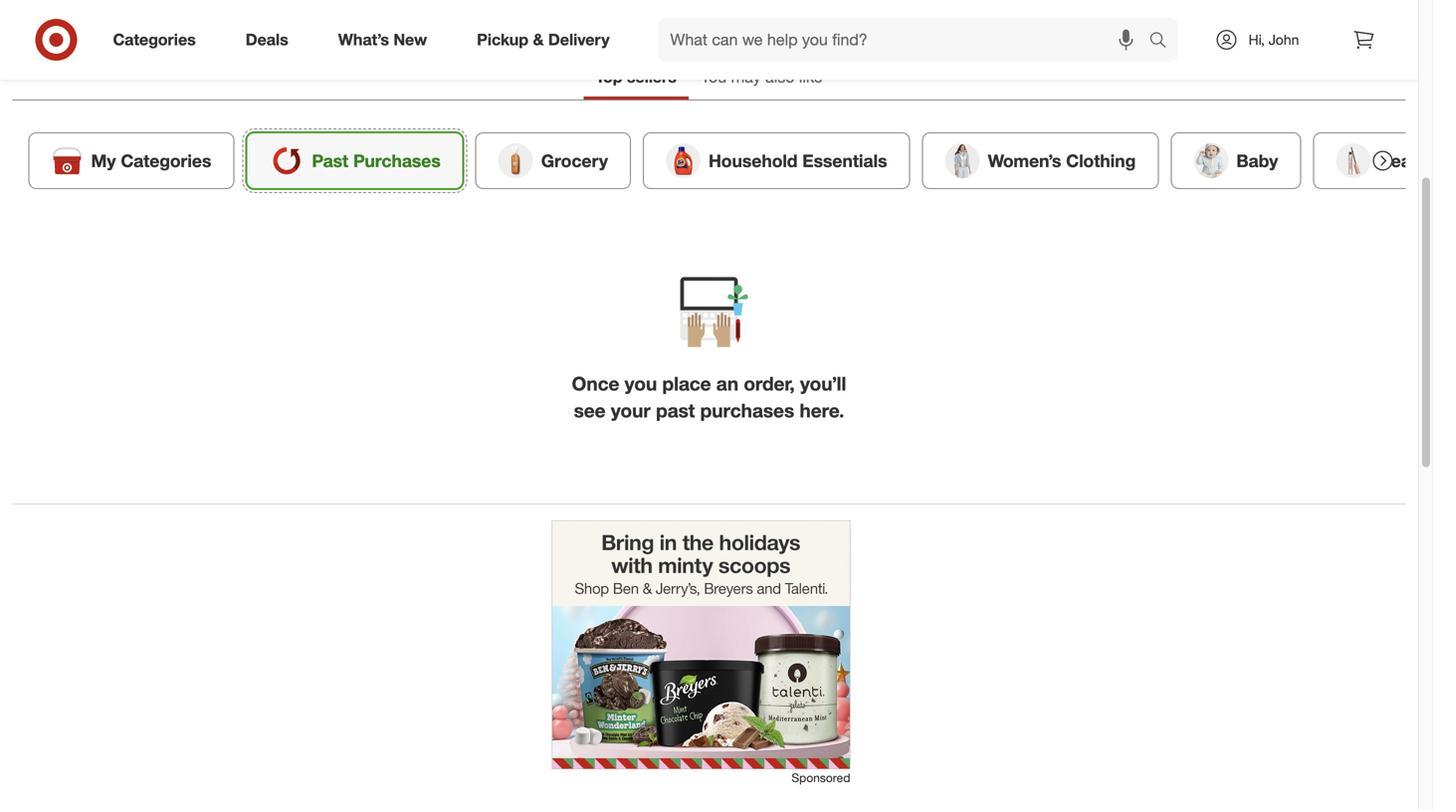 Task type: locate. For each thing, give the bounding box(es) containing it.
see
[[574, 399, 606, 422]]

women's clothing
[[988, 150, 1136, 171]]

women's clothing button
[[923, 132, 1159, 189]]

&
[[533, 30, 544, 49]]

past
[[656, 399, 695, 422]]

advertisement region
[[552, 521, 851, 770]]

search
[[1141, 32, 1188, 51]]

new
[[394, 30, 427, 49]]

you'll
[[800, 372, 847, 395]]

hi, john
[[1249, 31, 1300, 48]]

you may also like link
[[689, 58, 835, 99]]

top
[[596, 67, 623, 87]]

1 vertical spatial categories
[[121, 150, 211, 171]]

may
[[731, 67, 761, 87]]

women's
[[988, 150, 1062, 171]]

what's
[[338, 30, 389, 49]]

0 vertical spatial categories
[[113, 30, 196, 49]]

grocery
[[541, 150, 608, 171]]

my
[[91, 150, 116, 171]]

baby
[[1237, 150, 1279, 171]]

you
[[625, 372, 657, 395]]

purchases
[[353, 150, 441, 171]]

top sellers
[[596, 67, 677, 87]]

sponsored
[[792, 771, 851, 786]]

an
[[717, 372, 739, 395]]

pickup & delivery
[[477, 30, 610, 49]]

deals link
[[229, 18, 313, 62]]

once
[[572, 372, 620, 395]]

categories
[[113, 30, 196, 49], [121, 150, 211, 171]]

household
[[709, 150, 798, 171]]



Task type: vqa. For each thing, say whether or not it's contained in the screenshot.
shipping to the middle
no



Task type: describe. For each thing, give the bounding box(es) containing it.
What can we help you find? suggestions appear below search field
[[659, 18, 1155, 62]]

grocery button
[[476, 132, 631, 189]]

purchases
[[701, 399, 795, 422]]

categories link
[[96, 18, 221, 62]]

place
[[663, 372, 711, 395]]

categories inside button
[[121, 150, 211, 171]]

my categories button
[[28, 132, 234, 189]]

like
[[799, 67, 823, 87]]

your
[[611, 399, 651, 422]]

here.
[[800, 399, 845, 422]]

beauty
[[1379, 150, 1434, 171]]

search button
[[1141, 18, 1188, 66]]

sellers
[[627, 67, 677, 87]]

once you place an order, you'll see your past purchases here.
[[572, 372, 847, 422]]

order,
[[744, 372, 795, 395]]

hi,
[[1249, 31, 1265, 48]]

pickup
[[477, 30, 529, 49]]

deals
[[246, 30, 289, 49]]

also
[[766, 67, 795, 87]]

pickup & delivery link
[[460, 18, 635, 62]]

clothing
[[1067, 150, 1136, 171]]

past purchases
[[312, 150, 441, 171]]

essentials
[[803, 150, 888, 171]]

you may also like
[[701, 67, 823, 87]]

my categories
[[91, 150, 211, 171]]

you
[[701, 67, 727, 87]]

past purchases button
[[246, 132, 464, 189]]

past
[[312, 150, 349, 171]]

beauty button
[[1314, 132, 1434, 189]]

baby button
[[1171, 132, 1302, 189]]

john
[[1269, 31, 1300, 48]]

household essentials button
[[643, 132, 911, 189]]

delivery
[[549, 30, 610, 49]]

what's new
[[338, 30, 427, 49]]

household essentials
[[709, 150, 888, 171]]

what's new link
[[321, 18, 452, 62]]

top sellers link
[[584, 58, 689, 99]]



